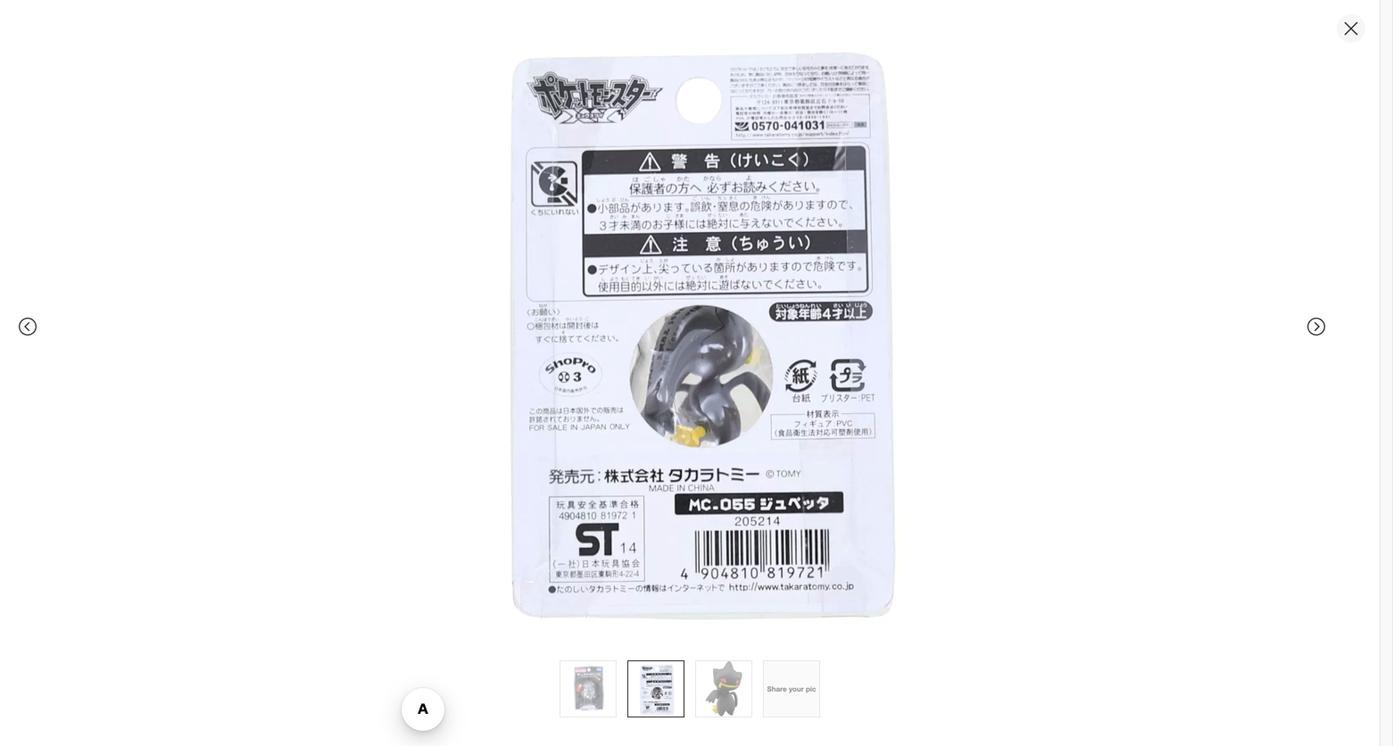 Task type: vqa. For each thing, say whether or not it's contained in the screenshot.
Sold and shipped by Toynk
yes



Task type: locate. For each thing, give the bounding box(es) containing it.
1 horizontal spatial item
[[777, 480, 801, 496]]

free
[[711, 275, 740, 292]]

eligible for registries
[[747, 560, 877, 578]]

all
[[744, 90, 757, 106]]

this item isn't sold in stores
[[711, 302, 888, 320]]

tomy pokemon  x & y 2 inch mini figure | banette, 1 of 4 image inside 'share your pic' dialog
[[561, 661, 616, 717]]

0 horizontal spatial tomy pokemon  x & y 2 inch mini figure | banette, 3 of 4 image
[[381, 177, 669, 465]]

sold and shipped by toynk
[[769, 412, 907, 447]]

orders
[[859, 275, 901, 292], [829, 678, 865, 693]]

pokemon right the all
[[760, 90, 813, 106]]

0 horizontal spatial over
[[776, 657, 805, 675]]

it
[[739, 254, 746, 272]]

0 horizontal spatial for
[[797, 560, 814, 578]]

over up affirm
[[776, 657, 805, 675]]

registries
[[818, 560, 877, 578]]

children
[[1020, 515, 1065, 530]]

0 vertical spatial for
[[1002, 515, 1017, 530]]

1 horizontal spatial by
[[891, 412, 907, 429]]

item left isn't
[[742, 302, 770, 320]]

by right shipped
[[891, 412, 907, 429]]

1 vertical spatial tomy pokemon  x & y 2 inch mini figure | banette, 3 of 4 image
[[696, 661, 752, 717]]

by
[[750, 254, 766, 272], [891, 412, 907, 429]]

item inside button
[[777, 480, 801, 496]]

for right eligible at the bottom right
[[797, 560, 814, 578]]

What can we help you find? suggestions appear below search field
[[644, 16, 1089, 55]]

ship to 95123
[[711, 227, 803, 244]]

x
[[865, 111, 879, 136]]

0 vertical spatial pokemon
[[760, 90, 813, 106]]

warning: choking hazard - small parts. not for children under 3 yrs.
[[747, 515, 1134, 530]]

1 vertical spatial tomy pokemon  x & y 2 inch mini figure | banette, 2 of 4 image
[[628, 661, 684, 717]]

tomy pokemon  x & y 2 inch mini figure | banette, 1 of 4 image
[[79, 0, 669, 163], [561, 661, 616, 717]]

shop all pokemon tomy pokemon  x & y 2 inch mini figure | banette
[[711, 90, 1190, 136]]

figure
[[1036, 111, 1097, 136]]

1 vertical spatial tomy pokemon  x & y 2 inch mini figure | banette, 1 of 4 image
[[561, 661, 616, 717]]

item inside fulfillment region
[[742, 302, 770, 320]]

pokemon up the
[[768, 111, 859, 136]]

tomy pokemon  x & y 2 inch mini figure | banette, 3 of 4 image
[[381, 177, 669, 465], [696, 661, 752, 717]]

0 vertical spatial orders
[[859, 275, 901, 292]]

your
[[789, 684, 804, 693]]

with down pay
[[747, 678, 772, 693]]

0 vertical spatial tomy pokemon  x & y 2 inch mini figure | banette, 3 of 4 image
[[381, 177, 669, 465]]

with inside "save 5% every day with redcard"
[[747, 621, 772, 636]]

28
[[830, 254, 846, 272]]

1 vertical spatial for
[[797, 560, 814, 578]]

share your pic button
[[763, 661, 820, 718]]

pokemon
[[760, 90, 813, 106], [768, 111, 859, 136]]

with down save
[[747, 621, 772, 636]]

over
[[776, 657, 805, 675], [869, 678, 893, 693]]

save
[[747, 600, 780, 617]]

1 vertical spatial by
[[891, 412, 907, 429]]

eligible
[[747, 560, 793, 578]]

the
[[813, 141, 831, 156]]

with
[[747, 621, 772, 636], [747, 678, 772, 693]]

when
[[711, 193, 744, 209]]

for right not
[[1002, 515, 1017, 530]]

$35
[[833, 275, 855, 292]]

0 vertical spatial over
[[776, 657, 805, 675]]

orders right on
[[829, 678, 865, 693]]

parts.
[[943, 515, 975, 530]]

by right the it
[[750, 254, 766, 272]]

orders up stores
[[859, 275, 901, 292]]

$19.99
[[711, 163, 773, 188]]

shipped
[[832, 412, 887, 429]]

orders inside get it by thu, dec 28 free shipping with $35 orders
[[859, 275, 901, 292]]

1 vertical spatial item
[[777, 480, 801, 496]]

y
[[904, 111, 918, 136]]

report this item button
[[711, 479, 801, 497]]

report
[[711, 480, 750, 496]]

0 vertical spatial with
[[747, 621, 772, 636]]

2
[[924, 111, 935, 136]]

2 with from the top
[[747, 678, 772, 693]]

isn't
[[774, 302, 799, 320]]

for
[[1002, 515, 1017, 530], [797, 560, 814, 578]]

tomy pokemon  x & y 2 inch mini figure | banette, 2 of 4 image
[[378, 14, 1002, 639], [628, 661, 684, 717]]

by inside get it by thu, dec 28 free shipping with $35 orders
[[750, 254, 766, 272]]

location
[[840, 228, 884, 244]]

orders inside pay over time with affirm on orders over $100
[[829, 678, 865, 693]]

be
[[795, 141, 810, 156]]

1 horizontal spatial for
[[1002, 515, 1017, 530]]

0 vertical spatial by
[[750, 254, 766, 272]]

under
[[1068, 515, 1101, 530]]

online
[[810, 193, 844, 209]]

item right this
[[777, 480, 801, 496]]

with inside pay over time with affirm on orders over $100
[[747, 678, 772, 693]]

1 vertical spatial orders
[[829, 678, 865, 693]]

0 horizontal spatial item
[[742, 302, 770, 320]]

3
[[1104, 515, 1111, 530]]

over left $100
[[869, 678, 893, 693]]

every
[[809, 600, 846, 617]]

1 vertical spatial with
[[747, 678, 772, 693]]

1 vertical spatial over
[[869, 678, 893, 693]]

when purchased online
[[711, 193, 844, 209]]

first!
[[834, 141, 858, 156]]

stores
[[849, 302, 888, 320]]

on
[[812, 678, 826, 693]]

0 vertical spatial item
[[742, 302, 770, 320]]

0 horizontal spatial by
[[750, 254, 766, 272]]

1 horizontal spatial tomy pokemon  x & y 2 inch mini figure | banette, 3 of 4 image
[[696, 661, 752, 717]]

choking
[[813, 515, 857, 530]]

item
[[742, 302, 770, 320], [777, 480, 801, 496]]

1 with from the top
[[747, 621, 772, 636]]



Task type: describe. For each thing, give the bounding box(es) containing it.
share your pic dialog
[[0, 0, 1393, 746]]

be the first!
[[795, 141, 858, 156]]

mini
[[989, 111, 1030, 136]]

$100
[[896, 678, 923, 693]]

5%
[[784, 600, 805, 617]]

affirm
[[775, 678, 808, 693]]

thu,
[[769, 254, 797, 272]]

in
[[834, 302, 845, 320]]

not
[[978, 515, 998, 530]]

pay over time with affirm on orders over $100
[[747, 657, 923, 693]]

warning:
[[747, 515, 809, 530]]

get it by thu, dec 28 free shipping with $35 orders
[[711, 254, 901, 292]]

0 vertical spatial tomy pokemon  x & y 2 inch mini figure | banette, 1 of 4 image
[[79, 0, 669, 163]]

small
[[910, 515, 939, 530]]

redcard
[[775, 621, 825, 636]]

dec
[[801, 254, 826, 272]]

purchased
[[747, 193, 807, 209]]

edit location
[[814, 228, 884, 244]]

edit location button
[[814, 226, 885, 246]]

report this item
[[711, 480, 801, 496]]

be the first! link
[[711, 140, 858, 158]]

hazard
[[860, 515, 898, 530]]

day
[[850, 600, 875, 617]]

sold
[[803, 302, 830, 320]]

with
[[802, 275, 829, 292]]

get
[[711, 254, 735, 272]]

tomy
[[711, 111, 762, 136]]

shipping
[[744, 275, 798, 292]]

edit
[[814, 228, 836, 244]]

banette
[[1113, 111, 1190, 136]]

and
[[803, 412, 828, 429]]

1 vertical spatial pokemon
[[768, 111, 859, 136]]

save 5% every day with redcard
[[747, 600, 875, 636]]

toynk
[[769, 432, 803, 447]]

sold
[[769, 412, 799, 429]]

to
[[746, 227, 759, 244]]

share
[[767, 684, 787, 693]]

pic
[[806, 684, 816, 693]]

95123
[[763, 227, 803, 244]]

shop
[[711, 90, 741, 106]]

|
[[1103, 111, 1108, 136]]

yrs.
[[1114, 515, 1134, 530]]

by inside sold and shipped by toynk
[[891, 412, 907, 429]]

fulfillment region
[[711, 225, 1300, 463]]

pay
[[747, 657, 772, 675]]

this
[[754, 480, 773, 496]]

time
[[809, 657, 839, 675]]

this
[[711, 302, 738, 320]]

-
[[902, 515, 907, 530]]

&
[[884, 111, 898, 136]]

0 vertical spatial tomy pokemon  x & y 2 inch mini figure | banette, 2 of 4 image
[[378, 14, 1002, 639]]

ship
[[711, 227, 742, 244]]

share your pic
[[767, 684, 816, 693]]

1 horizontal spatial over
[[869, 678, 893, 693]]

inch
[[941, 111, 983, 136]]



